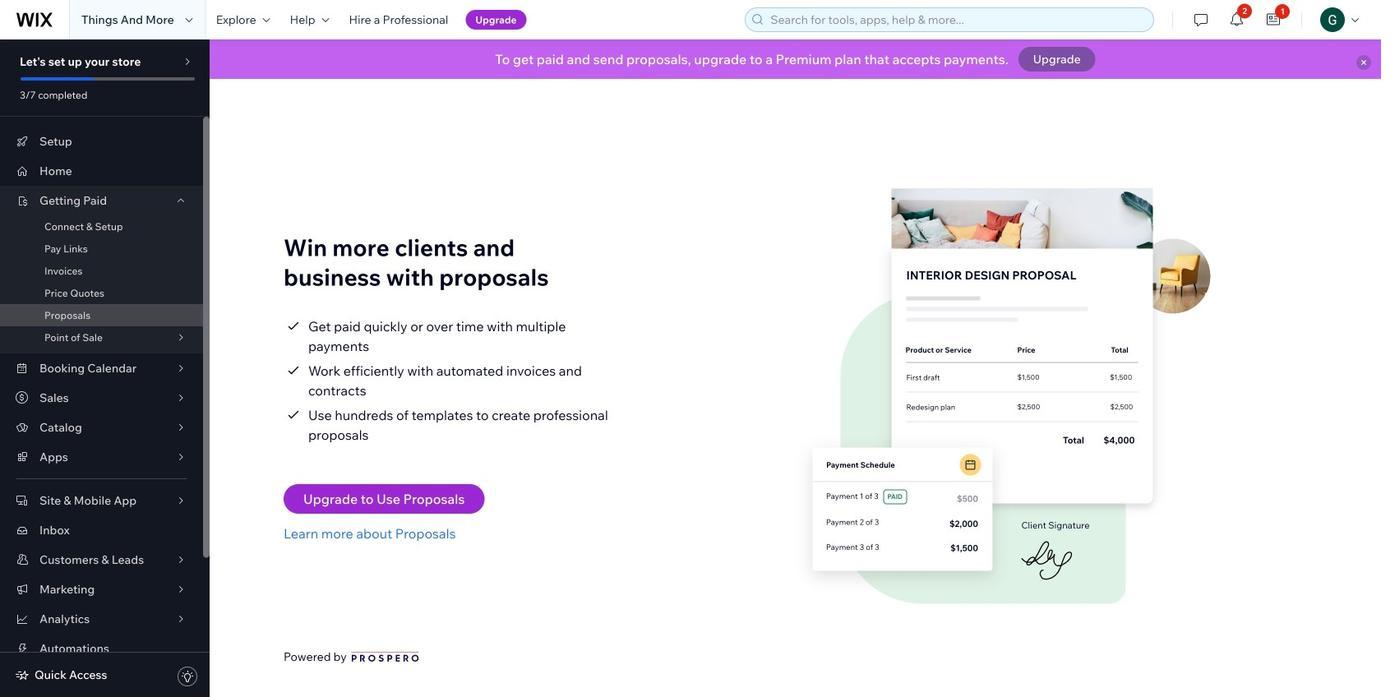 Task type: describe. For each thing, give the bounding box(es) containing it.
sidebar element
[[0, 39, 210, 697]]



Task type: vqa. For each thing, say whether or not it's contained in the screenshot.
Search for tools, apps, help & more... 'field'
yes



Task type: locate. For each thing, give the bounding box(es) containing it.
Search for tools, apps, help & more... field
[[766, 8, 1149, 31]]

alert
[[210, 39, 1382, 79]]



